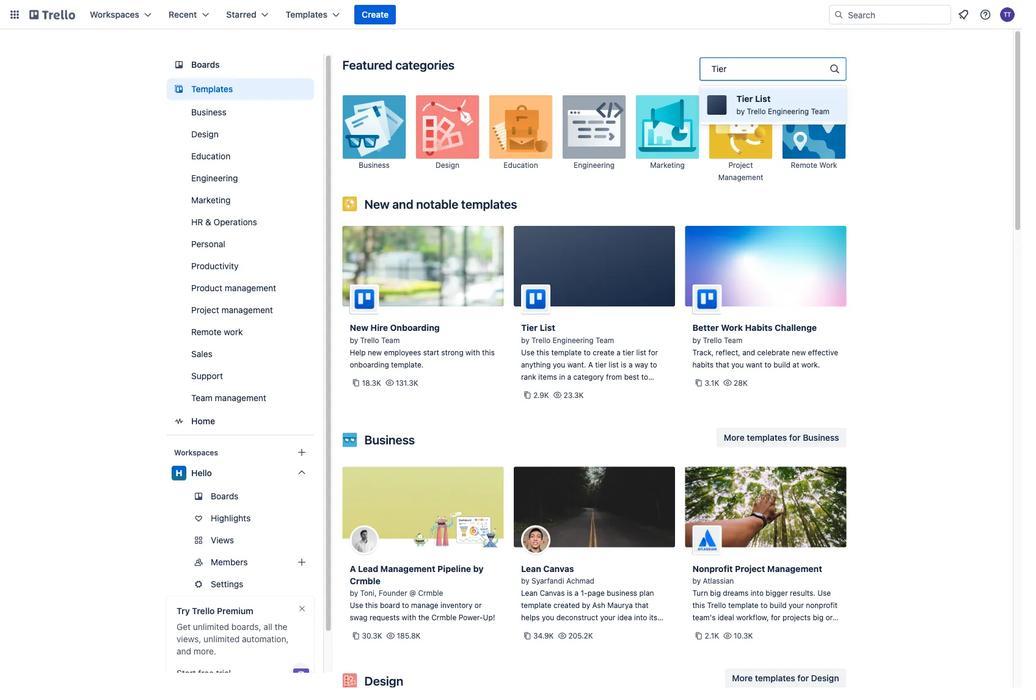 Task type: vqa. For each thing, say whether or not it's contained in the screenshot.


Task type: describe. For each thing, give the bounding box(es) containing it.
new inside new hire onboarding by trello team help new employees start strong with this onboarding template.
[[368, 348, 382, 357]]

build inside better work habits challenge by trello team track, reflect, and celebrate new effective habits that you want to build at work.
[[774, 361, 791, 369]]

get
[[176, 622, 190, 632]]

or inside the a lead management pipeline by crmble by toni, founder @ crmble use this board to manage inventory or swag requests with the crmble power-up!
[[475, 602, 482, 610]]

to up players,
[[642, 373, 648, 381]]

management for project
[[767, 564, 822, 574]]

0 vertical spatial list
[[636, 348, 647, 357]]

nonprofit
[[806, 602, 838, 610]]

1 vertical spatial marketing
[[191, 195, 230, 205]]

or inside nonprofit project management by atlassian turn big dreams into bigger results. use this trello template to build your nonprofit team's ideal workflow, for projects big or small.
[[826, 614, 833, 622]]

plan
[[640, 589, 654, 598]]

boards link for home
[[167, 54, 314, 76]]

project inside nonprofit project management by atlassian turn big dreams into bigger results. use this trello template to build your nonprofit team's ideal workflow, for projects big or small.
[[735, 564, 765, 574]]

support link
[[167, 367, 314, 386]]

design link for education link for the business link associated with the right remote work link
[[416, 95, 479, 183]]

productivity link
[[167, 257, 314, 276]]

131.3k
[[396, 379, 418, 387]]

lean canvas by syarfandi achmad lean canvas is a 1-page business plan template created by ash maurya that helps you deconstruct your idea into its key assumptions.
[[521, 564, 658, 635]]

business inside 'button'
[[803, 433, 839, 443]]

Search field
[[844, 5, 951, 24]]

to right way
[[650, 361, 657, 369]]

10.3k
[[734, 632, 753, 641]]

productivity
[[191, 261, 238, 271]]

into inside nonprofit project management by atlassian turn big dreams into bigger results. use this trello template to build your nonprofit team's ideal workflow, for projects big or small.
[[751, 589, 764, 598]]

1 vertical spatial remote work
[[191, 327, 243, 337]]

you inside tier list by trello engineering team use this template to create a tier list for anything you want. a tier list is a way to rank items in a category from best to worst. this could be: best nba players, goat'd pasta dishes, and tastiest fast food joints.
[[553, 361, 565, 369]]

1 vertical spatial remote
[[191, 327, 221, 337]]

more for business
[[724, 433, 745, 443]]

recent
[[169, 9, 197, 20]]

power-
[[459, 614, 483, 622]]

to inside the a lead management pipeline by crmble by toni, founder @ crmble use this board to manage inventory or swag requests with the crmble power-up!
[[402, 602, 409, 610]]

track,
[[693, 348, 714, 357]]

forward image for settings
[[311, 577, 326, 592]]

0 vertical spatial remote
[[791, 161, 818, 170]]

boards link for views
[[167, 487, 314, 507]]

hire
[[371, 323, 388, 333]]

by inside tier list by trello engineering team use this template to create a tier list for anything you want. a tier list is a way to rank items in a category from best to worst. this could be: best nba players, goat'd pasta dishes, and tastiest fast food joints.
[[521, 336, 530, 345]]

back to home image
[[29, 5, 75, 24]]

0 vertical spatial unlimited
[[193, 622, 229, 632]]

terry turtle (terryturtle) image
[[1000, 7, 1015, 22]]

templates inside dropdown button
[[286, 9, 328, 20]]

&
[[205, 217, 211, 227]]

tastiest
[[612, 397, 638, 406]]

idea
[[618, 614, 632, 622]]

engineering link for education link for the business link associated with the right remote work link
[[563, 95, 626, 183]]

0 vertical spatial project management
[[718, 161, 763, 182]]

product management link
[[167, 279, 314, 298]]

better
[[693, 323, 719, 333]]

a inside the a lead management pipeline by crmble by toni, founder @ crmble use this board to manage inventory or swag requests with the crmble power-up!
[[350, 564, 356, 574]]

1 horizontal spatial remote work
[[791, 161, 837, 170]]

1 vertical spatial project management
[[191, 305, 273, 315]]

business
[[607, 589, 637, 598]]

a lead management pipeline by crmble by toni, founder @ crmble use this board to manage inventory or swag requests with the crmble power-up!
[[350, 564, 495, 622]]

boards for home
[[191, 60, 219, 70]]

a inside lean canvas by syarfandi achmad lean canvas is a 1-page business plan template created by ash maurya that helps you deconstruct your idea into its key assumptions.
[[575, 589, 579, 598]]

2 lean from the top
[[521, 589, 538, 598]]

new for new and notable templates
[[365, 197, 390, 211]]

and inside better work habits challenge by trello team track, reflect, and celebrate new effective habits that you want to build at work.
[[743, 348, 755, 357]]

the inside the a lead management pipeline by crmble by toni, founder @ crmble use this board to manage inventory or swag requests with the crmble power-up!
[[418, 614, 430, 622]]

create button
[[354, 5, 396, 24]]

education icon image
[[489, 95, 553, 159]]

to inside nonprofit project management by atlassian turn big dreams into bigger results. use this trello template to build your nonprofit team's ideal workflow, for projects big or small.
[[761, 602, 768, 610]]

work
[[721, 323, 743, 333]]

tier for tier list by trello engineering team use this template to create a tier list for anything you want. a tier list is a way to rank items in a category from best to worst. this could be: best nba players, goat'd pasta dishes, and tastiest fast food joints.
[[521, 323, 538, 333]]

use for a lead management pipeline by crmble
[[350, 602, 363, 610]]

28k
[[734, 379, 748, 387]]

by inside new hire onboarding by trello team help new employees start strong with this onboarding template.
[[350, 336, 358, 345]]

bigger
[[766, 589, 788, 598]]

management for project management 'link' to the left
[[221, 305, 273, 315]]

achmad
[[566, 577, 595, 586]]

goat'd
[[521, 397, 547, 406]]

management down project management icon
[[718, 173, 763, 182]]

members
[[211, 558, 247, 568]]

that inside better work habits challenge by trello team track, reflect, and celebrate new effective habits that you want to build at work.
[[716, 361, 730, 369]]

0 vertical spatial tier
[[623, 348, 634, 357]]

up!
[[483, 614, 495, 622]]

0 horizontal spatial project management link
[[167, 301, 314, 320]]

highlights
[[211, 514, 250, 524]]

management for lead
[[381, 564, 436, 574]]

templates link
[[167, 78, 314, 100]]

in
[[559, 373, 565, 381]]

for inside nonprofit project management by atlassian turn big dreams into bigger results. use this trello template to build your nonprofit team's ideal workflow, for projects big or small.
[[771, 614, 781, 622]]

boards,
[[231, 622, 261, 632]]

tier list by trello engineering team use this template to create a tier list for anything you want. a tier list is a way to rank items in a category from best to worst. this could be: best nba players, goat'd pasta dishes, and tastiest fast food joints.
[[521, 323, 658, 418]]

founder
[[379, 589, 407, 598]]

by inside better work habits challenge by trello team track, reflect, and celebrate new effective habits that you want to build at work.
[[693, 336, 701, 345]]

engineering icon image
[[563, 95, 626, 159]]

h
[[175, 468, 182, 478]]

create
[[593, 348, 615, 357]]

add image
[[294, 555, 309, 570]]

all
[[263, 622, 272, 632]]

a right the 'create'
[[617, 348, 621, 357]]

trello inside 'try trello premium get unlimited boards, all the views, unlimited automation, and more.'
[[192, 607, 214, 617]]

premium
[[217, 607, 253, 617]]

notable
[[416, 197, 458, 211]]

1 horizontal spatial big
[[813, 614, 824, 622]]

hello
[[191, 468, 212, 478]]

helps
[[521, 614, 540, 622]]

tier for tier list by trello engineering team
[[737, 94, 753, 104]]

trello team image for new
[[350, 285, 379, 314]]

this for a lead management pipeline by crmble
[[365, 602, 378, 610]]

marketing link for the hr & operations link
[[167, 191, 314, 210]]

operations
[[213, 217, 257, 227]]

team for tier list by trello engineering team use this template to create a tier list for anything you want. a tier list is a way to rank items in a category from best to worst. this could be: best nba players, goat'd pasta dishes, and tastiest fast food joints.
[[596, 336, 614, 345]]

players,
[[630, 385, 657, 394]]

education link for the business link associated with the right remote work link
[[489, 95, 553, 183]]

home image
[[171, 414, 186, 429]]

1 vertical spatial canvas
[[540, 589, 565, 598]]

is inside lean canvas by syarfandi achmad lean canvas is a 1-page business plan template created by ash maurya that helps you deconstruct your idea into its key assumptions.
[[567, 589, 573, 598]]

0 vertical spatial templates
[[461, 197, 517, 211]]

members link
[[167, 553, 326, 573]]

18.3k
[[362, 379, 381, 387]]

trello inside nonprofit project management by atlassian turn big dreams into bigger results. use this trello template to build your nonprofit team's ideal workflow, for projects big or small.
[[707, 602, 726, 610]]

2 vertical spatial crmble
[[432, 614, 457, 622]]

205.2k
[[568, 632, 593, 641]]

featured
[[343, 57, 393, 72]]

0 horizontal spatial tier
[[595, 361, 607, 369]]

primary element
[[0, 0, 1022, 29]]

try trello premium get unlimited boards, all the views, unlimited automation, and more.
[[176, 607, 288, 657]]

none field containing tier list
[[700, 57, 847, 125]]

1 lean from the top
[[521, 564, 541, 574]]

1 horizontal spatial marketing
[[650, 161, 685, 170]]

1 vertical spatial best
[[595, 385, 610, 394]]

views,
[[176, 635, 201, 645]]

into inside lean canvas by syarfandi achmad lean canvas is a 1-page business plan template created by ash maurya that helps you deconstruct your idea into its key assumptions.
[[634, 614, 647, 622]]

product management
[[191, 283, 276, 293]]

its
[[649, 614, 658, 622]]

hr
[[191, 217, 203, 227]]

trello team image for better
[[693, 285, 722, 314]]

nonprofit project management by atlassian turn big dreams into bigger results. use this trello template to build your nonprofit team's ideal workflow, for projects big or small.
[[693, 564, 838, 635]]

projects
[[783, 614, 811, 622]]

start
[[423, 348, 439, 357]]

for inside button
[[798, 674, 809, 684]]

trello engineering team image
[[521, 285, 551, 314]]

design inside button
[[811, 674, 839, 684]]

project management icon image
[[709, 95, 773, 159]]

0 vertical spatial crmble
[[350, 576, 381, 586]]

onboarding
[[390, 323, 440, 333]]

automation,
[[242, 635, 288, 645]]

1 horizontal spatial remote work link
[[783, 95, 846, 183]]

1 vertical spatial project
[[191, 305, 219, 315]]

at
[[793, 361, 799, 369]]

templates for design
[[755, 674, 795, 684]]

team for tier list by trello engineering team
[[811, 107, 830, 115]]

reflect,
[[716, 348, 741, 357]]

education link for "personal" link the business link
[[167, 147, 314, 166]]

workspaces button
[[82, 5, 159, 24]]

toni,
[[360, 589, 377, 598]]

joints.
[[539, 409, 560, 418]]

0 horizontal spatial education
[[191, 151, 230, 161]]

1 horizontal spatial work
[[820, 161, 837, 170]]

recent button
[[161, 5, 217, 24]]

more templates for business button
[[717, 428, 847, 448]]

0 notifications image
[[956, 7, 971, 22]]

more templates for business
[[724, 433, 839, 443]]

pasta
[[549, 397, 568, 406]]

engineering inside the tier list by trello engineering team
[[768, 107, 809, 115]]

pipeline
[[438, 564, 471, 574]]

created
[[554, 602, 580, 610]]

0 vertical spatial best
[[624, 373, 639, 381]]

1 vertical spatial list
[[609, 361, 619, 369]]

1 horizontal spatial education
[[504, 161, 538, 170]]

a left way
[[629, 361, 633, 369]]

this for new hire onboarding
[[482, 348, 495, 357]]

personal
[[191, 239, 225, 249]]

featured categories
[[343, 57, 455, 72]]

trello inside tier list by trello engineering team use this template to create a tier list for anything you want. a tier list is a way to rank items in a category from best to worst. this could be: best nba players, goat'd pasta dishes, and tastiest fast food joints.
[[532, 336, 551, 345]]

business link for the right remote work link
[[343, 95, 406, 183]]



Task type: locate. For each thing, give the bounding box(es) containing it.
a left 1-
[[575, 589, 579, 598]]

is
[[621, 361, 627, 369], [567, 589, 573, 598]]

0 horizontal spatial templates
[[191, 84, 233, 94]]

new
[[368, 348, 382, 357], [792, 348, 806, 357]]

management up results.
[[767, 564, 822, 574]]

board image
[[171, 57, 186, 72]]

remote work up sales in the left bottom of the page
[[191, 327, 243, 337]]

to
[[584, 348, 591, 357], [650, 361, 657, 369], [765, 361, 772, 369], [642, 373, 648, 381], [402, 602, 409, 610], [761, 602, 768, 610]]

1 vertical spatial crmble
[[418, 589, 443, 598]]

tier right the 'create'
[[623, 348, 634, 357]]

34.9k
[[533, 632, 554, 641]]

the down manage on the bottom of page
[[418, 614, 430, 622]]

project management down product management
[[191, 305, 273, 315]]

to right board
[[402, 602, 409, 610]]

tier down the 'create'
[[595, 361, 607, 369]]

project management down project management icon
[[718, 161, 763, 182]]

forward image
[[311, 533, 326, 548], [311, 555, 326, 570], [311, 577, 326, 592]]

0 horizontal spatial business link
[[167, 103, 314, 122]]

or
[[475, 602, 482, 610], [826, 614, 833, 622]]

templates inside 'button'
[[747, 433, 787, 443]]

into left bigger
[[751, 589, 764, 598]]

management inside the a lead management pipeline by crmble by toni, founder @ crmble use this board to manage inventory or swag requests with the crmble power-up!
[[381, 564, 436, 574]]

template inside nonprofit project management by atlassian turn big dreams into bigger results. use this trello template to build your nonprofit team's ideal workflow, for projects big or small.
[[728, 602, 759, 610]]

be:
[[582, 385, 593, 394]]

1 vertical spatial remote work link
[[167, 323, 314, 342]]

management for the "team management" link
[[215, 393, 266, 403]]

items
[[538, 373, 557, 381]]

this right strong
[[482, 348, 495, 357]]

more inside 'button'
[[724, 433, 745, 443]]

1 new from the left
[[368, 348, 382, 357]]

30.3k
[[362, 632, 382, 641]]

boards link up highlights link
[[167, 487, 314, 507]]

to up want.
[[584, 348, 591, 357]]

board
[[380, 602, 400, 610]]

and inside tier list by trello engineering team use this template to create a tier list for anything you want. a tier list is a way to rank items in a category from best to worst. this could be: best nba players, goat'd pasta dishes, and tastiest fast food joints.
[[597, 397, 610, 406]]

forward image inside "views" link
[[311, 533, 326, 548]]

help
[[350, 348, 366, 357]]

0 horizontal spatial trello team image
[[350, 285, 379, 314]]

0 vertical spatial new
[[365, 197, 390, 211]]

could
[[561, 385, 580, 394]]

team inside tier list by trello engineering team use this template to create a tier list for anything you want. a tier list is a way to rank items in a category from best to worst. this could be: best nba players, goat'd pasta dishes, and tastiest fast food joints.
[[596, 336, 614, 345]]

1 horizontal spatial workspaces
[[174, 449, 218, 457]]

with
[[466, 348, 480, 357], [402, 614, 416, 622]]

1 horizontal spatial list
[[755, 94, 771, 104]]

2 trello team image from the left
[[693, 285, 722, 314]]

0 vertical spatial design icon image
[[416, 95, 479, 159]]

templates inside 'link'
[[191, 84, 233, 94]]

business link for "personal" link
[[167, 103, 314, 122]]

template inside tier list by trello engineering team use this template to create a tier list for anything you want. a tier list is a way to rank items in a category from best to worst. this could be: best nba players, goat'd pasta dishes, and tastiest fast food joints.
[[551, 348, 582, 357]]

templates inside button
[[755, 674, 795, 684]]

crmble
[[350, 576, 381, 586], [418, 589, 443, 598], [432, 614, 457, 622]]

by inside nonprofit project management by atlassian turn big dreams into bigger results. use this trello template to build your nonprofit team's ideal workflow, for projects big or small.
[[693, 577, 701, 586]]

0 vertical spatial project
[[729, 161, 753, 170]]

this
[[482, 348, 495, 357], [537, 348, 549, 357], [365, 602, 378, 610], [693, 602, 705, 610]]

1 vertical spatial forward image
[[311, 555, 326, 570]]

2 vertical spatial use
[[350, 602, 363, 610]]

into left its
[[634, 614, 647, 622]]

1 horizontal spatial new
[[792, 348, 806, 357]]

marketing link for project management 'link' to the top
[[636, 95, 699, 183]]

requests
[[370, 614, 400, 622]]

business icon image
[[343, 95, 406, 159], [343, 433, 357, 448]]

ideal
[[718, 614, 734, 622]]

0 vertical spatial list
[[755, 94, 771, 104]]

1 horizontal spatial that
[[716, 361, 730, 369]]

0 vertical spatial work
[[820, 161, 837, 170]]

remote down remote work icon
[[791, 161, 818, 170]]

team
[[811, 107, 830, 115], [381, 336, 400, 345], [596, 336, 614, 345], [724, 336, 743, 345], [191, 393, 212, 403]]

template board image
[[171, 82, 186, 97]]

to inside better work habits challenge by trello team track, reflect, and celebrate new effective habits that you want to build at work.
[[765, 361, 772, 369]]

new
[[365, 197, 390, 211], [350, 323, 368, 333]]

1 vertical spatial list
[[540, 323, 555, 333]]

new up onboarding
[[368, 348, 382, 357]]

1 horizontal spatial use
[[521, 348, 535, 357]]

boards for views
[[211, 492, 238, 502]]

1 vertical spatial with
[[402, 614, 416, 622]]

1 vertical spatial project management link
[[167, 301, 314, 320]]

boards link up templates 'link' at the left of the page
[[167, 54, 314, 76]]

0 vertical spatial a
[[588, 361, 593, 369]]

new left notable
[[365, 197, 390, 211]]

1 vertical spatial boards
[[211, 492, 238, 502]]

and
[[392, 197, 414, 211], [743, 348, 755, 357], [597, 397, 610, 406], [176, 647, 191, 657]]

this inside new hire onboarding by trello team help new employees start strong with this onboarding template.
[[482, 348, 495, 357]]

marketing down marketing icon
[[650, 161, 685, 170]]

views
[[211, 536, 234, 546]]

is inside tier list by trello engineering team use this template to create a tier list for anything you want. a tier list is a way to rank items in a category from best to worst. this could be: best nba players, goat'd pasta dishes, and tastiest fast food joints.
[[621, 361, 627, 369]]

0 horizontal spatial with
[[402, 614, 416, 622]]

use inside nonprofit project management by atlassian turn big dreams into bigger results. use this trello template to build your nonprofit team's ideal workflow, for projects big or small.
[[818, 589, 831, 598]]

ash
[[592, 602, 606, 610]]

try
[[176, 607, 190, 617]]

trello left remote work icon
[[747, 107, 766, 115]]

list inside tier list by trello engineering team use this template to create a tier list for anything you want. a tier list is a way to rank items in a category from best to worst. this could be: best nba players, goat'd pasta dishes, and tastiest fast food joints.
[[540, 323, 555, 333]]

1 horizontal spatial project management link
[[709, 95, 773, 183]]

design link
[[416, 95, 479, 183], [167, 125, 314, 144]]

templates right template board icon
[[191, 84, 233, 94]]

0 vertical spatial with
[[466, 348, 480, 357]]

this inside nonprofit project management by atlassian turn big dreams into bigger results. use this trello template to build your nonprofit team's ideal workflow, for projects big or small.
[[693, 602, 705, 610]]

0 horizontal spatial engineering link
[[167, 169, 314, 188]]

build
[[774, 361, 791, 369], [770, 602, 787, 610]]

lean up syarfandi
[[521, 564, 541, 574]]

business link
[[343, 95, 406, 183], [167, 103, 314, 122]]

new left the hire
[[350, 323, 368, 333]]

1 vertical spatial lean
[[521, 589, 538, 598]]

celebrate
[[757, 348, 790, 357]]

that down reflect,
[[716, 361, 730, 369]]

crmble down the lead on the left of page
[[350, 576, 381, 586]]

2 vertical spatial forward image
[[311, 577, 326, 592]]

this inside tier list by trello engineering team use this template to create a tier list for anything you want. a tier list is a way to rank items in a category from best to worst. this could be: best nba players, goat'd pasta dishes, and tastiest fast food joints.
[[537, 348, 549, 357]]

project down project management icon
[[729, 161, 753, 170]]

0 vertical spatial that
[[716, 361, 730, 369]]

0 vertical spatial marketing link
[[636, 95, 699, 183]]

template inside lean canvas by syarfandi achmad lean canvas is a 1-page business plan template created by ash maurya that helps you deconstruct your idea into its key assumptions.
[[521, 602, 552, 610]]

team inside the tier list by trello engineering team
[[811, 107, 830, 115]]

0 vertical spatial templates
[[286, 9, 328, 20]]

team inside new hire onboarding by trello team help new employees start strong with this onboarding template.
[[381, 336, 400, 345]]

a inside tier list by trello engineering team use this template to create a tier list for anything you want. a tier list is a way to rank items in a category from best to worst. this could be: best nba players, goat'd pasta dishes, and tastiest fast food joints.
[[588, 361, 593, 369]]

you down reflect,
[[732, 361, 744, 369]]

to up workflow,
[[761, 602, 768, 610]]

1 forward image from the top
[[311, 533, 326, 548]]

with right strong
[[466, 348, 480, 357]]

templates
[[461, 197, 517, 211], [747, 433, 787, 443], [755, 674, 795, 684]]

to down celebrate
[[765, 361, 772, 369]]

1 vertical spatial business icon image
[[343, 433, 357, 448]]

marketing icon image
[[636, 95, 699, 159]]

1 horizontal spatial tier
[[623, 348, 634, 357]]

trello down the hire
[[360, 336, 379, 345]]

for inside 'button'
[[790, 433, 801, 443]]

list left remote work icon
[[755, 94, 771, 104]]

None text field
[[712, 63, 728, 75]]

forward image inside members link
[[311, 555, 326, 570]]

0 vertical spatial workspaces
[[90, 9, 139, 20]]

template up want.
[[551, 348, 582, 357]]

forward image inside "settings" link
[[311, 577, 326, 592]]

build left "at"
[[774, 361, 791, 369]]

boards right board image
[[191, 60, 219, 70]]

1 horizontal spatial remote
[[791, 161, 818, 170]]

syarfandi achmad image
[[521, 526, 551, 555]]

0 vertical spatial remote work link
[[783, 95, 846, 183]]

business
[[191, 107, 226, 117], [359, 161, 390, 170], [803, 433, 839, 443], [365, 433, 415, 447]]

build inside nonprofit project management by atlassian turn big dreams into bigger results. use this trello template to build your nonprofit team's ideal workflow, for projects big or small.
[[770, 602, 787, 610]]

1 vertical spatial new
[[350, 323, 368, 333]]

the right all
[[274, 622, 287, 632]]

trello inside better work habits challenge by trello team track, reflect, and celebrate new effective habits that you want to build at work.
[[703, 336, 722, 345]]

1 vertical spatial build
[[770, 602, 787, 610]]

remote up sales in the left bottom of the page
[[191, 327, 221, 337]]

search image
[[834, 10, 844, 20]]

0 horizontal spatial into
[[634, 614, 647, 622]]

project
[[729, 161, 753, 170], [191, 305, 219, 315], [735, 564, 765, 574]]

challenge
[[775, 323, 817, 333]]

0 horizontal spatial list
[[540, 323, 555, 333]]

your inside nonprofit project management by atlassian turn big dreams into bigger results. use this trello template to build your nonprofit team's ideal workflow, for projects big or small.
[[789, 602, 804, 610]]

template.
[[391, 361, 424, 369]]

0 vertical spatial business icon image
[[343, 95, 406, 159]]

design icon image
[[416, 95, 479, 159], [343, 674, 357, 689]]

new for new hire onboarding by trello team help new employees start strong with this onboarding template.
[[350, 323, 368, 333]]

this down "toni,"
[[365, 602, 378, 610]]

or down the nonprofit
[[826, 614, 833, 622]]

0 vertical spatial marketing
[[650, 161, 685, 170]]

crmble up manage on the bottom of page
[[418, 589, 443, 598]]

big down atlassian
[[710, 589, 721, 598]]

remote work link
[[783, 95, 846, 183], [167, 323, 314, 342]]

work up sales link
[[224, 327, 243, 337]]

0 horizontal spatial the
[[274, 622, 287, 632]]

by
[[737, 107, 745, 115], [350, 336, 358, 345], [521, 336, 530, 345], [693, 336, 701, 345], [473, 564, 484, 574], [521, 577, 530, 586], [693, 577, 701, 586], [350, 589, 358, 598], [582, 602, 590, 610]]

work down remote work icon
[[820, 161, 837, 170]]

settings link
[[167, 575, 326, 595]]

turn
[[693, 589, 708, 598]]

lean down syarfandi
[[521, 589, 538, 598]]

deconstruct
[[557, 614, 598, 622]]

use for nonprofit project management
[[818, 589, 831, 598]]

engineering link for "personal" link the business link education link
[[167, 169, 314, 188]]

maurya
[[608, 602, 633, 610]]

management down product management "link"
[[221, 305, 273, 315]]

remote
[[791, 161, 818, 170], [191, 327, 221, 337]]

personal link
[[167, 235, 314, 254]]

home
[[191, 416, 215, 427]]

trello up anything
[[532, 336, 551, 345]]

tier list by trello engineering team
[[737, 94, 830, 115]]

use up swag
[[350, 602, 363, 610]]

2 boards link from the top
[[167, 487, 314, 507]]

remote work icon image
[[783, 95, 846, 159]]

trello team image up the hire
[[350, 285, 379, 314]]

0 vertical spatial boards link
[[167, 54, 314, 76]]

education
[[191, 151, 230, 161], [504, 161, 538, 170]]

1 horizontal spatial design link
[[416, 95, 479, 183]]

boards up "highlights"
[[211, 492, 238, 502]]

0 horizontal spatial best
[[595, 385, 610, 394]]

syarfandi
[[532, 577, 564, 586]]

rank
[[521, 373, 536, 381]]

trello up ideal
[[707, 602, 726, 610]]

1 horizontal spatial engineering link
[[563, 95, 626, 183]]

food
[[521, 409, 537, 418]]

1 vertical spatial design icon image
[[343, 674, 357, 689]]

trello team image up better
[[693, 285, 722, 314]]

or up the "power-"
[[475, 602, 482, 610]]

a left the lead on the left of page
[[350, 564, 356, 574]]

None field
[[700, 57, 847, 125]]

that
[[716, 361, 730, 369], [635, 602, 649, 610]]

team for new hire onboarding by trello team help new employees start strong with this onboarding template.
[[381, 336, 400, 345]]

settings
[[211, 580, 243, 590]]

0 horizontal spatial remote work
[[191, 327, 243, 337]]

engineering link
[[563, 95, 626, 183], [167, 169, 314, 188]]

a up category
[[588, 361, 593, 369]]

create a workspace image
[[294, 445, 309, 460]]

forward image right add image
[[311, 555, 326, 570]]

canvas down syarfandi
[[540, 589, 565, 598]]

more
[[724, 433, 745, 443], [732, 674, 753, 684]]

2 horizontal spatial use
[[818, 589, 831, 598]]

crmble down inventory
[[432, 614, 457, 622]]

2 new from the left
[[792, 348, 806, 357]]

new inside better work habits challenge by trello team track, reflect, and celebrate new effective habits that you want to build at work.
[[792, 348, 806, 357]]

your up projects at the right of page
[[789, 602, 804, 610]]

toni, founder @ crmble image
[[350, 526, 379, 555]]

habits
[[745, 323, 773, 333]]

1 vertical spatial big
[[813, 614, 824, 622]]

hr & operations link
[[167, 213, 314, 232]]

you up the assumptions.
[[542, 614, 554, 622]]

this down turn
[[693, 602, 705, 610]]

with inside the a lead management pipeline by crmble by toni, founder @ crmble use this board to manage inventory or swag requests with the crmble power-up!
[[402, 614, 416, 622]]

management down productivity link
[[224, 283, 276, 293]]

0 horizontal spatial big
[[710, 589, 721, 598]]

0 horizontal spatial list
[[609, 361, 619, 369]]

team management link
[[167, 389, 314, 408]]

none text field inside field
[[712, 63, 728, 75]]

manage
[[411, 602, 439, 610]]

0 vertical spatial project management link
[[709, 95, 773, 183]]

0 horizontal spatial project management
[[191, 305, 273, 315]]

1 vertical spatial boards link
[[167, 487, 314, 507]]

use up anything
[[521, 348, 535, 357]]

0 vertical spatial canvas
[[543, 564, 574, 574]]

more down 10.3k
[[732, 674, 753, 684]]

product
[[191, 283, 222, 293]]

that down plan
[[635, 602, 649, 610]]

better work habits challenge by trello team track, reflect, and celebrate new effective habits that you want to build at work.
[[693, 323, 838, 369]]

nonprofit
[[693, 564, 733, 574]]

this up anything
[[537, 348, 549, 357]]

remote work down remote work icon
[[791, 161, 837, 170]]

0 horizontal spatial workspaces
[[90, 9, 139, 20]]

key
[[521, 626, 533, 635]]

want.
[[568, 361, 586, 369]]

trello right try on the left
[[192, 607, 214, 617]]

atlassian image
[[693, 526, 722, 555]]

0 horizontal spatial your
[[600, 614, 616, 622]]

template
[[551, 348, 582, 357], [521, 602, 552, 610], [728, 602, 759, 610]]

list inside the tier list by trello engineering team
[[755, 94, 771, 104]]

project up dreams
[[735, 564, 765, 574]]

1 vertical spatial work
[[224, 327, 243, 337]]

build down bigger
[[770, 602, 787, 610]]

marketing up '&'
[[191, 195, 230, 205]]

workflow,
[[736, 614, 769, 622]]

this for nonprofit project management
[[693, 602, 705, 610]]

sales link
[[167, 345, 314, 364]]

management inside nonprofit project management by atlassian turn big dreams into bigger results. use this trello template to build your nonprofit team's ideal workflow, for projects big or small.
[[767, 564, 822, 574]]

by inside the tier list by trello engineering team
[[737, 107, 745, 115]]

categories
[[395, 57, 455, 72]]

0 vertical spatial is
[[621, 361, 627, 369]]

and down views, on the left of page
[[176, 647, 191, 657]]

strong
[[441, 348, 464, 357]]

1 vertical spatial tier
[[521, 323, 538, 333]]

forward image left toni, founder @ crmble image
[[311, 533, 326, 548]]

with inside new hire onboarding by trello team help new employees start strong with this onboarding template.
[[466, 348, 480, 357]]

more down 28k
[[724, 433, 745, 443]]

results.
[[790, 589, 816, 598]]

canvas up syarfandi
[[543, 564, 574, 574]]

anything
[[521, 361, 551, 369]]

0 horizontal spatial marketing link
[[167, 191, 314, 210]]

with up 185.8k at the left
[[402, 614, 416, 622]]

that inside lean canvas by syarfandi achmad lean canvas is a 1-page business plan template created by ash maurya that helps you deconstruct your idea into its key assumptions.
[[635, 602, 649, 610]]

1 horizontal spatial education link
[[489, 95, 553, 183]]

trello inside new hire onboarding by trello team help new employees start strong with this onboarding template.
[[360, 336, 379, 345]]

you inside lean canvas by syarfandi achmad lean canvas is a 1-page business plan template created by ash maurya that helps you deconstruct your idea into its key assumptions.
[[542, 614, 554, 622]]

1 horizontal spatial is
[[621, 361, 627, 369]]

forward image left "toni,"
[[311, 577, 326, 592]]

use inside the a lead management pipeline by crmble by toni, founder @ crmble use this board to manage inventory or swag requests with the crmble power-up!
[[350, 602, 363, 610]]

0 horizontal spatial design icon image
[[343, 674, 357, 689]]

team inside better work habits challenge by trello team track, reflect, and celebrate new effective habits that you want to build at work.
[[724, 336, 743, 345]]

your inside lean canvas by syarfandi achmad lean canvas is a 1-page business plan template created by ash maurya that helps you deconstruct your idea into its key assumptions.
[[600, 614, 616, 622]]

use up the nonprofit
[[818, 589, 831, 598]]

0 vertical spatial into
[[751, 589, 764, 598]]

want
[[746, 361, 763, 369]]

tier inside the tier list by trello engineering team
[[737, 94, 753, 104]]

home link
[[167, 411, 314, 433]]

new inside new hire onboarding by trello team help new employees start strong with this onboarding template.
[[350, 323, 368, 333]]

your down ash
[[600, 614, 616, 622]]

list down trello engineering team image
[[540, 323, 555, 333]]

design link for "personal" link the business link education link
[[167, 125, 314, 144]]

0 horizontal spatial marketing
[[191, 195, 230, 205]]

from
[[606, 373, 622, 381]]

1-
[[581, 589, 588, 598]]

template down dreams
[[728, 602, 759, 610]]

1 horizontal spatial best
[[624, 373, 639, 381]]

management up the @
[[381, 564, 436, 574]]

1 trello team image from the left
[[350, 285, 379, 314]]

1 horizontal spatial the
[[418, 614, 430, 622]]

team's
[[693, 614, 716, 622]]

templates right starred dropdown button
[[286, 9, 328, 20]]

1 vertical spatial templates
[[747, 433, 787, 443]]

forward image for views
[[311, 533, 326, 548]]

0 horizontal spatial use
[[350, 602, 363, 610]]

dreams
[[723, 589, 749, 598]]

more.
[[193, 647, 216, 657]]

sales
[[191, 349, 212, 359]]

big down the nonprofit
[[813, 614, 824, 622]]

3 forward image from the top
[[311, 577, 326, 592]]

engineering inside tier list by trello engineering team use this template to create a tier list for anything you want. a tier list is a way to rank items in a category from best to worst. this could be: best nba players, goat'd pasta dishes, and tastiest fast food joints.
[[553, 336, 594, 345]]

0 horizontal spatial a
[[350, 564, 356, 574]]

for inside tier list by trello engineering team use this template to create a tier list for anything you want. a tier list is a way to rank items in a category from best to worst. this could be: best nba players, goat'd pasta dishes, and tastiest fast food joints.
[[649, 348, 658, 357]]

a right in
[[567, 373, 572, 381]]

team management
[[191, 393, 266, 403]]

this inside the a lead management pipeline by crmble by toni, founder @ crmble use this board to manage inventory or swag requests with the crmble power-up!
[[365, 602, 378, 610]]

management for product management "link"
[[224, 283, 276, 293]]

0 vertical spatial big
[[710, 589, 721, 598]]

more for design
[[732, 674, 753, 684]]

boards
[[191, 60, 219, 70], [211, 492, 238, 502]]

lean
[[521, 564, 541, 574], [521, 589, 538, 598]]

workspaces inside popup button
[[90, 9, 139, 20]]

project down product
[[191, 305, 219, 315]]

dishes,
[[571, 397, 595, 406]]

0 horizontal spatial or
[[475, 602, 482, 610]]

trello inside the tier list by trello engineering team
[[747, 107, 766, 115]]

1 business icon image from the top
[[343, 95, 406, 159]]

you
[[553, 361, 565, 369], [732, 361, 744, 369], [542, 614, 554, 622]]

management inside "link"
[[224, 283, 276, 293]]

use inside tier list by trello engineering team use this template to create a tier list for anything you want. a tier list is a way to rank items in a category from best to worst. this could be: best nba players, goat'd pasta dishes, and tastiest fast food joints.
[[521, 348, 535, 357]]

1 horizontal spatial your
[[789, 602, 804, 610]]

1 boards link from the top
[[167, 54, 314, 76]]

tier inside tier list by trello engineering team use this template to create a tier list for anything you want. a tier list is a way to rank items in a category from best to worst. this could be: best nba players, goat'd pasta dishes, and tastiest fast food joints.
[[521, 323, 538, 333]]

0 horizontal spatial remote
[[191, 327, 221, 337]]

2 management from the left
[[767, 564, 822, 574]]

you up in
[[553, 361, 565, 369]]

trello team image
[[350, 285, 379, 314], [693, 285, 722, 314]]

0 vertical spatial lean
[[521, 564, 541, 574]]

the inside 'try trello premium get unlimited boards, all the views, unlimited automation, and more.'
[[274, 622, 287, 632]]

0 vertical spatial forward image
[[311, 533, 326, 548]]

and right dishes,
[[597, 397, 610, 406]]

list for tier list by trello engineering team
[[755, 94, 771, 104]]

more templates for design button
[[725, 669, 847, 689]]

new up "at"
[[792, 348, 806, 357]]

1 horizontal spatial trello team image
[[693, 285, 722, 314]]

1 vertical spatial more
[[732, 674, 753, 684]]

1 vertical spatial that
[[635, 602, 649, 610]]

2 forward image from the top
[[311, 555, 326, 570]]

management down support link
[[215, 393, 266, 403]]

1 vertical spatial unlimited
[[203, 635, 239, 645]]

open information menu image
[[980, 9, 992, 21]]

atlassian
[[703, 577, 734, 586]]

and left notable
[[392, 197, 414, 211]]

1 horizontal spatial templates
[[286, 9, 328, 20]]

2 vertical spatial templates
[[755, 674, 795, 684]]

1 horizontal spatial marketing link
[[636, 95, 699, 183]]

templates for business
[[747, 433, 787, 443]]

1 vertical spatial templates
[[191, 84, 233, 94]]

trello down better
[[703, 336, 722, 345]]

you inside better work habits challenge by trello team track, reflect, and celebrate new effective habits that you want to build at work.
[[732, 361, 744, 369]]

is up created
[[567, 589, 573, 598]]

is up from on the bottom right of page
[[621, 361, 627, 369]]

list up from on the bottom right of page
[[609, 361, 619, 369]]

best right be: at the bottom of the page
[[595, 385, 610, 394]]

hr & operations
[[191, 217, 257, 227]]

1 management from the left
[[381, 564, 436, 574]]

list for tier list by trello engineering team use this template to create a tier list for anything you want. a tier list is a way to rank items in a category from best to worst. this could be: best nba players, goat'd pasta dishes, and tastiest fast food joints.
[[540, 323, 555, 333]]

templates button
[[278, 5, 347, 24]]

more inside button
[[732, 674, 753, 684]]

and inside 'try trello premium get unlimited boards, all the views, unlimited automation, and more.'
[[176, 647, 191, 657]]

and up want
[[743, 348, 755, 357]]

lead
[[358, 564, 378, 574]]

0 horizontal spatial education link
[[167, 147, 314, 166]]

starred button
[[219, 5, 276, 24]]

2 business icon image from the top
[[343, 433, 357, 448]]



